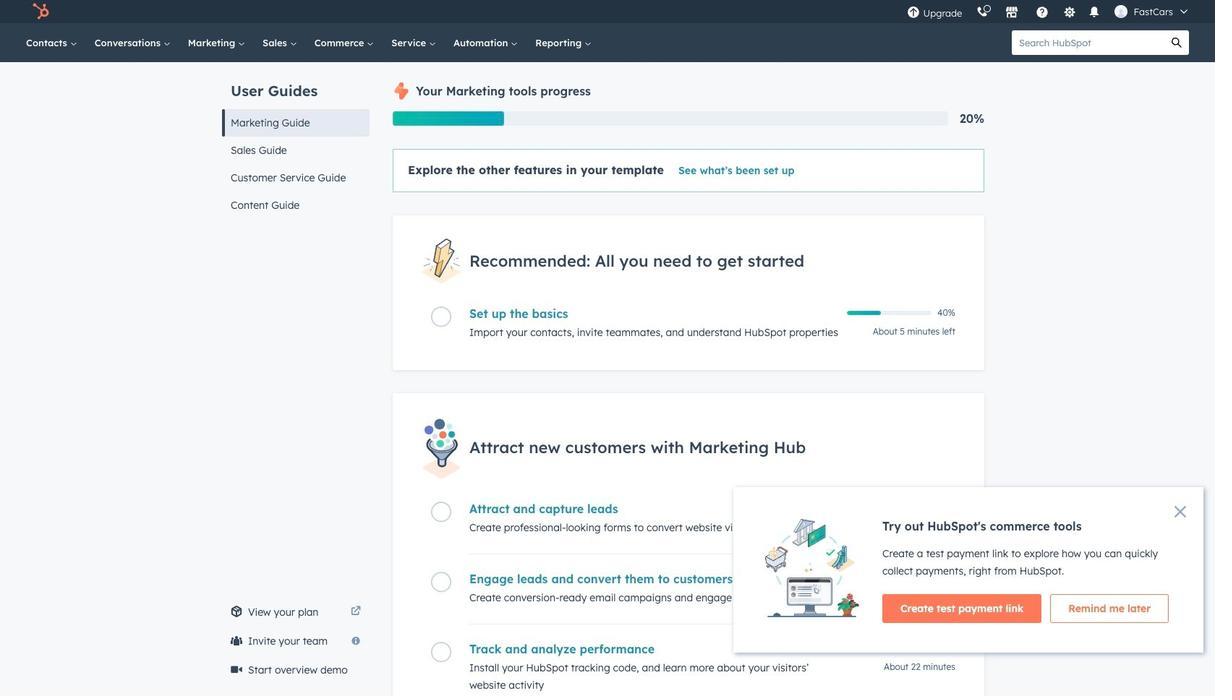 Task type: describe. For each thing, give the bounding box(es) containing it.
Search HubSpot search field
[[1012, 30, 1165, 55]]

2 link opens in a new window image from the top
[[351, 607, 361, 618]]

user guides element
[[222, 62, 370, 219]]

[object object] complete progress bar
[[847, 311, 881, 316]]



Task type: vqa. For each thing, say whether or not it's contained in the screenshot.
'Search HubSpot' search field
yes



Task type: locate. For each thing, give the bounding box(es) containing it.
progress bar
[[393, 111, 504, 126]]

close image
[[1175, 507, 1187, 518]]

1 link opens in a new window image from the top
[[351, 604, 361, 622]]

link opens in a new window image
[[351, 604, 361, 622], [351, 607, 361, 618]]

menu
[[900, 0, 1198, 23]]

marketplaces image
[[1006, 7, 1019, 20]]

christina overa image
[[1115, 5, 1128, 18]]



